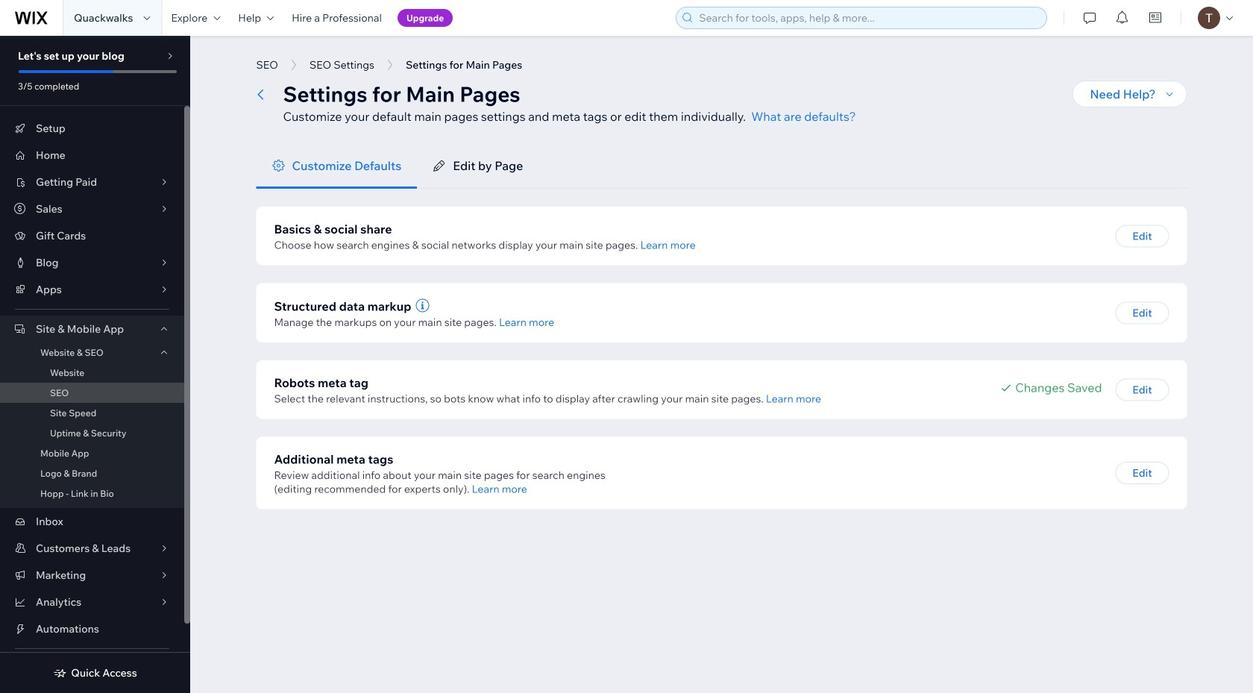 Task type: vqa. For each thing, say whether or not it's contained in the screenshot.
50%
no



Task type: locate. For each thing, give the bounding box(es) containing it.
2 heading from the top
[[274, 374, 369, 392]]

1 vertical spatial heading
[[274, 374, 369, 392]]

Search for tools, apps, help & more... field
[[695, 7, 1043, 28]]

2 vertical spatial heading
[[274, 450, 394, 468]]

heading
[[274, 220, 392, 238], [274, 374, 369, 392], [274, 450, 394, 468]]

tab list
[[256, 143, 1188, 189]]

0 vertical spatial heading
[[274, 220, 392, 238]]

3 heading from the top
[[274, 450, 394, 468]]



Task type: describe. For each thing, give the bounding box(es) containing it.
1 heading from the top
[[274, 220, 392, 238]]

sidebar element
[[0, 36, 190, 693]]



